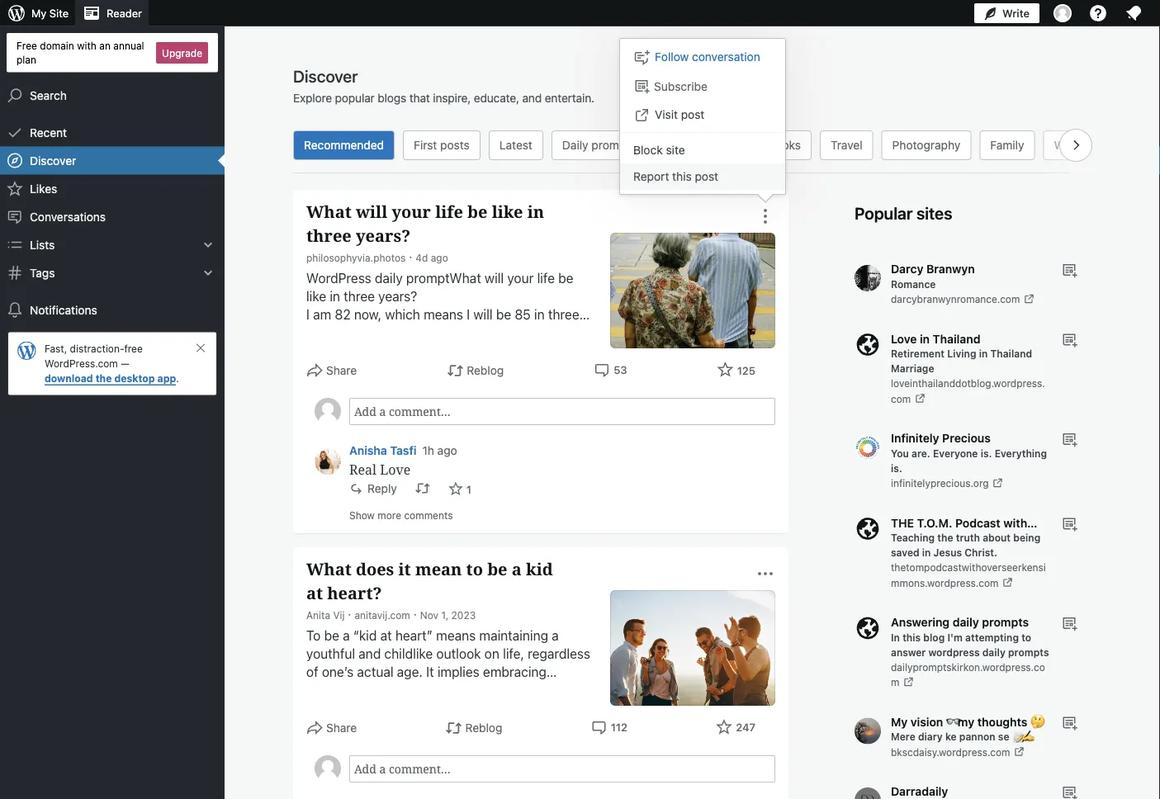 Task type: locate. For each thing, give the bounding box(es) containing it.
your up 85 at the left top of the page
[[507, 270, 534, 286]]

love down anisha tasfi 1h ago
[[380, 460, 411, 478]]

1 vertical spatial share button
[[306, 719, 357, 737]]

tooltip
[[611, 38, 786, 203]]

1 horizontal spatial thailand
[[991, 348, 1032, 360]]

2 keyboard_arrow_down image from the top
[[200, 265, 216, 281]]

share button for what does it mean to be a kid at heart?
[[306, 719, 357, 737]]

·
[[409, 250, 412, 263], [348, 607, 351, 621], [414, 607, 417, 621]]

1 vertical spatial like
[[306, 289, 326, 304]]

0 horizontal spatial ·
[[348, 607, 351, 621]]

share button
[[306, 362, 357, 380], [306, 719, 357, 737]]

in down overseer at the right bottom
[[922, 547, 931, 559]]

247 button
[[716, 719, 756, 738]]

god.
[[498, 398, 526, 413]]

0 vertical spatial reblog button
[[447, 362, 504, 380]]

care? down "years."
[[306, 343, 339, 359]]

0 horizontal spatial who
[[342, 343, 370, 359]]

1 vertical spatial reblog button
[[446, 719, 502, 737]]

1 horizontal spatial ·
[[409, 250, 412, 263]]

1 vertical spatial this
[[903, 632, 921, 643]]

1 vertical spatial post
[[695, 170, 719, 183]]

my for site
[[31, 7, 46, 19]]

keyboard_arrow_down image inside tags link
[[200, 265, 216, 281]]

2 subscribe image from the top
[[1061, 332, 1078, 348]]

· left 4d
[[409, 250, 412, 263]]

in right 85 at the left top of the page
[[534, 307, 545, 322]]

mean
[[415, 558, 462, 581]]

2 share button from the top
[[306, 719, 357, 737]]

0 vertical spatial your
[[392, 200, 431, 223]]

0 horizontal spatial life
[[328, 379, 345, 395]]

Add a comment… text field
[[349, 398, 775, 425], [349, 756, 775, 783]]

1 horizontal spatial daily
[[953, 616, 979, 629]]

notifications link
[[0, 296, 225, 324]]

thailand right living
[[991, 348, 1032, 360]]

darradaily
[[891, 785, 948, 799]]

0 vertical spatial add a comment… text field
[[349, 398, 775, 425]]

1 share button from the top
[[306, 362, 357, 380]]

prompts up attempting
[[982, 616, 1029, 629]]

comfort,
[[306, 452, 357, 468]]

three up 'now,'
[[344, 289, 375, 304]]

the inside 'fast, distraction-free wordpress.com — download the desktop app .'
[[95, 373, 112, 385]]

reblog button for what does it mean to be a kid at heart?
[[446, 719, 502, 737]]

2 share from the top
[[326, 721, 357, 735]]

· left nov
[[414, 607, 417, 621]]

125
[[737, 364, 756, 376]]

0 horizontal spatial discover
[[30, 154, 76, 167]]

m
[[891, 677, 900, 688]]

tooltip containing follow conversation
[[611, 38, 786, 203]]

2 group from the top
[[315, 756, 775, 783]]

1 subscribe image from the top
[[1061, 262, 1078, 278]]

subscribe image for my vision 👓my thoughts 🤔
[[1061, 715, 1078, 731]]

what up three years? on the top
[[306, 200, 352, 223]]

love inside "love in thailand retirement living in thailand marriage"
[[891, 332, 917, 346]]

me?
[[306, 361, 331, 377]]

1 horizontal spatial this
[[903, 632, 921, 643]]

share for what does it mean to be a kid at heart?
[[326, 721, 357, 735]]

my
[[31, 7, 46, 19], [306, 398, 325, 413], [891, 715, 908, 729]]

Daily prompts radio
[[552, 130, 647, 160]]

years.
[[306, 325, 342, 341]]

to right wish
[[516, 361, 528, 377]]

darcybranwynromance.com
[[891, 294, 1020, 305]]

share button down "years."
[[306, 362, 357, 380]]

life up care
[[537, 270, 555, 286]]

reblog button for what will your life be like in three years?
[[447, 362, 504, 380]]

share button up ruby anderson image
[[306, 719, 357, 737]]

add a comment… text field down 112 button
[[349, 756, 775, 783]]

food
[[666, 138, 693, 152]]

is. down you
[[891, 462, 902, 474]]

love in thailand retirement living in thailand marriage
[[891, 332, 1032, 375]]

my inside "what will your life be like in three years? philosophyvia.photos · 4d ago wordpress daily promptwhat will your life be like in three years? i am 82 now, which means i will be 85 in three years. but then, who cares? and why should i care? who should i care? who should care for me? after these three years, i wish to continue my life with my better half. my better half is with me, thank god. as you can see in the image above, she is holding back my shirt, providing me with much comfort, support, and mental strength.so what will i be like?futuremy imaginationmessagemy advice"
[[306, 398, 325, 413]]

2 what from the top
[[306, 558, 352, 581]]

in right living
[[979, 348, 988, 360]]

loveinthailanddotblog.wordpress. com link
[[891, 378, 1045, 405]]

explore
[[293, 91, 332, 105]]

life up 4d ago link
[[435, 200, 463, 223]]

with left an
[[77, 40, 97, 51]]

what
[[306, 200, 352, 223], [306, 558, 352, 581]]

your
[[392, 200, 431, 223], [507, 270, 534, 286]]

the up jesus
[[938, 532, 953, 544]]

com
[[891, 393, 911, 405]]

what will your life be like in three years? philosophyvia.photos · 4d ago wordpress daily promptwhat will your life be like in three years? i am 82 now, which means i will be 85 in three years. but then, who cares? and why should i care? who should i care? who should care for me? after these three years, i wish to continue my life with my better half. my better half is with me, thank god. as you can see in the image above, she is holding back my shirt, providing me with much comfort, support, and mental strength.so what will i be like?futuremy imaginationmessagemy advice
[[306, 200, 587, 504]]

1 vertical spatial subscribe image
[[1061, 715, 1078, 731]]

0 horizontal spatial three
[[344, 289, 375, 304]]

2 horizontal spatial the
[[938, 532, 953, 544]]

keyboard_arrow_down image for tags
[[200, 265, 216, 281]]

0 vertical spatial life
[[435, 200, 463, 223]]

be left "a"
[[487, 558, 508, 581]]

0 vertical spatial prompts
[[592, 138, 636, 152]]

in down wordpress
[[330, 289, 340, 304]]

0 vertical spatial group
[[315, 398, 775, 425]]

2 vertical spatial the
[[938, 532, 953, 544]]

0 horizontal spatial care?
[[306, 343, 339, 359]]

0 horizontal spatial like
[[306, 289, 326, 304]]

love up retirement at the top of the page
[[891, 332, 917, 346]]

podcast
[[955, 516, 1001, 530]]

thailand
[[933, 332, 981, 346], [991, 348, 1032, 360]]

0 vertical spatial my
[[31, 7, 46, 19]]

recent link
[[0, 119, 225, 147]]

1 vertical spatial prompts
[[982, 616, 1029, 629]]

my
[[306, 379, 324, 395], [377, 379, 395, 395], [339, 434, 357, 450]]

daily up i'm
[[953, 616, 979, 629]]

1 vertical spatial add a comment… text field
[[349, 756, 775, 783]]

manage your notifications image
[[1124, 3, 1144, 23]]

discover down recent
[[30, 154, 76, 167]]

2 vertical spatial prompts
[[1008, 647, 1049, 658]]

0 horizontal spatial the
[[95, 373, 112, 385]]

post right visit
[[681, 107, 705, 121]]

sites
[[917, 203, 953, 223]]

Latest radio
[[489, 130, 543, 160]]

group down 112 button
[[315, 756, 775, 783]]

4 subscribe image from the top
[[1061, 516, 1078, 532]]

2 horizontal spatial life
[[537, 270, 555, 286]]

Writing radio
[[1043, 130, 1103, 160]]

jesus
[[934, 547, 962, 559]]

0 horizontal spatial is.
[[891, 462, 902, 474]]

· inside "what will your life be like in three years? philosophyvia.photos · 4d ago wordpress daily promptwhat will your life be like in three years? i am 82 now, which means i will be 85 in three years. but then, who cares? and why should i care? who should i care? who should care for me? after these three years, i wish to continue my life with my better half. my better half is with me, thank god. as you can see in the image above, she is holding back my shirt, providing me with much comfort, support, and mental strength.so what will i be like?futuremy imaginationmessagemy advice"
[[409, 250, 412, 263]]

1 vertical spatial discover
[[30, 154, 76, 167]]

are.
[[912, 448, 931, 459]]

darcy branwyn romance
[[891, 262, 975, 290]]

will up and
[[474, 307, 493, 322]]

life down after
[[328, 379, 345, 395]]

who down and
[[460, 343, 487, 359]]

mmons.wordpress.com
[[891, 577, 999, 589]]

1 add a comment… text field from the top
[[349, 398, 775, 425]]

better left half.
[[399, 379, 435, 395]]

0 horizontal spatial is
[[393, 398, 403, 413]]

1 horizontal spatial your
[[507, 270, 534, 286]]

0 vertical spatial what
[[306, 200, 352, 223]]

2 care? from the left
[[424, 343, 456, 359]]

keyboard_arrow_down image inside lists link
[[200, 237, 216, 253]]

who
[[342, 343, 370, 359], [460, 343, 487, 359]]

1 vertical spatial to
[[466, 558, 483, 581]]

what for does
[[306, 558, 352, 581]]

in down latest radio
[[527, 200, 544, 223]]

ago right 1h
[[437, 443, 457, 457]]

2 vertical spatial daily
[[982, 647, 1006, 658]]

the down half at the left
[[370, 416, 389, 431]]

subscribe image
[[1061, 615, 1078, 632], [1061, 715, 1078, 731], [1061, 785, 1078, 799]]

anitavij.com link
[[355, 609, 410, 621]]

is. down precious
[[981, 448, 992, 459]]

discover for discover explore popular blogs that inspire, educate, and entertain.
[[293, 66, 358, 85]]

0 vertical spatial subscribe image
[[1061, 615, 1078, 632]]

like?futuremy
[[354, 470, 438, 486]]

will
[[356, 200, 387, 223], [485, 270, 504, 286], [474, 307, 493, 322], [306, 470, 326, 486]]

reblog button
[[447, 362, 504, 380], [446, 719, 502, 737]]

discover inside discover explore popular blogs that inspire, educate, and entertain.
[[293, 66, 358, 85]]

marriage
[[891, 363, 934, 375]]

be
[[467, 200, 488, 223], [558, 270, 573, 286], [496, 307, 511, 322], [336, 470, 351, 486], [487, 558, 508, 581]]

my up mere
[[891, 715, 908, 729]]

daily up "years?"
[[375, 270, 403, 286]]

1 group from the top
[[315, 398, 775, 425]]

three right these
[[405, 361, 436, 377]]

1 vertical spatial three
[[548, 307, 579, 322]]

1 who from the left
[[342, 343, 370, 359]]

these
[[368, 361, 401, 377]]

and entertain.
[[522, 91, 595, 105]]

0 vertical spatial ago
[[431, 252, 448, 263]]

subscribe image
[[1061, 262, 1078, 278], [1061, 332, 1078, 348], [1061, 431, 1078, 448], [1061, 516, 1078, 532]]

1 vertical spatial is.
[[891, 462, 902, 474]]

t.o.m.
[[917, 516, 953, 530]]

living
[[947, 348, 977, 360]]

infinitelyprecious.org
[[891, 478, 989, 489]]

what inside what does it mean to be a kid at heart? anita vij · anitavij.com · nov 1, 2023
[[306, 558, 352, 581]]

with up being
[[1004, 516, 1027, 530]]

is right half at the left
[[393, 398, 403, 413]]

about
[[983, 532, 1011, 544]]

1 horizontal spatial to
[[516, 361, 528, 377]]

like up am
[[306, 289, 326, 304]]

1 horizontal spatial the
[[370, 416, 389, 431]]

2 horizontal spatial my
[[377, 379, 395, 395]]

1 horizontal spatial who
[[460, 343, 487, 359]]

discover for discover
[[30, 154, 76, 167]]

be up the for at the top
[[558, 270, 573, 286]]

0 vertical spatial share
[[326, 364, 357, 377]]

None radio
[[712, 130, 749, 160]]

conversations link
[[0, 203, 225, 231]]

0 horizontal spatial daily
[[375, 270, 403, 286]]

First posts radio
[[403, 130, 480, 160]]

three up the for at the top
[[548, 307, 579, 322]]

reply
[[367, 482, 397, 495]]

this down site
[[672, 170, 692, 183]]

care
[[534, 343, 560, 359]]

group
[[315, 398, 775, 425], [315, 756, 775, 783]]

0 vertical spatial this
[[672, 170, 692, 183]]

with up image
[[406, 398, 431, 413]]

0 vertical spatial is.
[[981, 448, 992, 459]]

3 subscribe image from the top
[[1061, 431, 1078, 448]]

share up ruby anderson image
[[326, 721, 357, 735]]

2 vertical spatial my
[[891, 715, 908, 729]]

free
[[124, 343, 143, 355]]

keyboard_arrow_down image
[[200, 237, 216, 253], [200, 265, 216, 281]]

1 horizontal spatial three
[[405, 361, 436, 377]]

my profile image
[[1054, 4, 1072, 22]]

1 vertical spatial what
[[306, 558, 352, 581]]

1 horizontal spatial is
[[501, 416, 511, 431]]

care? down cares?
[[424, 343, 456, 359]]

1 vertical spatial your
[[507, 270, 534, 286]]

—
[[121, 358, 129, 370]]

1 vertical spatial love
[[380, 460, 411, 478]]

what
[[558, 452, 587, 468]]

option group
[[289, 130, 1107, 160]]

like down latest radio
[[492, 200, 523, 223]]

0 vertical spatial keyboard_arrow_down image
[[200, 237, 216, 253]]

but
[[346, 325, 366, 341]]

discover up explore
[[293, 66, 358, 85]]

0 horizontal spatial to
[[466, 558, 483, 581]]

to inside "what will your life be like in three years? philosophyvia.photos · 4d ago wordpress daily promptwhat will your life be like in three years? i am 82 now, which means i will be 85 in three years. but then, who cares? and why should i care? who should i care? who should care for me? after these three years, i wish to continue my life with my better half. my better half is with me, thank god. as you can see in the image above, she is holding back my shirt, providing me with much comfort, support, and mental strength.so what will i be like?futuremy imaginationmessagemy advice"
[[516, 361, 528, 377]]

is right "she" at the bottom of page
[[501, 416, 511, 431]]

2 vertical spatial three
[[405, 361, 436, 377]]

christ.
[[965, 547, 998, 559]]

1 subscribe image from the top
[[1061, 615, 1078, 632]]

subscribe
[[654, 79, 708, 93]]

2 horizontal spatial my
[[891, 715, 908, 729]]

1 share from the top
[[326, 364, 357, 377]]

block
[[633, 143, 663, 156]]

is
[[393, 398, 403, 413], [501, 416, 511, 431]]

my up "can" at the bottom left of the page
[[306, 398, 325, 413]]

with
[[77, 40, 97, 51], [349, 379, 374, 395], [406, 398, 431, 413], [475, 434, 500, 450], [1004, 516, 1027, 530]]

pannon
[[959, 731, 996, 743]]

0 vertical spatial to
[[516, 361, 528, 377]]

0 vertical spatial thailand
[[933, 332, 981, 346]]

85
[[515, 307, 531, 322]]

0 vertical spatial love
[[891, 332, 917, 346]]

daily
[[375, 270, 403, 286], [953, 616, 979, 629], [982, 647, 1006, 658]]

to right mean
[[466, 558, 483, 581]]

my left site
[[31, 7, 46, 19]]

reblog image
[[415, 481, 430, 496]]

1 horizontal spatial love
[[891, 332, 917, 346]]

2 vertical spatial subscribe image
[[1061, 785, 1078, 799]]

2 add a comment… text field from the top
[[349, 756, 775, 783]]

group up much
[[315, 398, 775, 425]]

my down me?
[[306, 379, 324, 395]]

2 horizontal spatial to
[[1022, 632, 1032, 643]]

nov 1, 2023 link
[[420, 609, 476, 621]]

daily down attempting
[[982, 647, 1006, 658]]

philosophyvia.photos
[[306, 252, 406, 263]]

this up answer
[[903, 632, 921, 643]]

menu
[[620, 39, 785, 194]]

domain
[[40, 40, 74, 51]]

thailand up living
[[933, 332, 981, 346]]

1 vertical spatial my
[[306, 398, 325, 413]]

· right vij
[[348, 607, 351, 621]]

1 horizontal spatial my
[[306, 398, 325, 413]]

app
[[157, 373, 176, 385]]

loveinthailanddotblog.wordpress.
[[891, 378, 1045, 389]]

post down block site button
[[695, 170, 719, 183]]

my down these
[[377, 379, 395, 395]]

imaginationmessagemy
[[441, 470, 582, 486]]

0 horizontal spatial my
[[31, 7, 46, 19]]

1 vertical spatial group
[[315, 756, 775, 783]]

what inside "what will your life be like in three years? philosophyvia.photos · 4d ago wordpress daily promptwhat will your life be like in three years? i am 82 now, which means i will be 85 in three years. but then, who cares? and why should i care? who should i care? who should care for me? after these three years, i wish to continue my life with my better half. my better half is with me, thank god. as you can see in the image above, she is holding back my shirt, providing me with much comfort, support, and mental strength.so what will i be like?futuremy imaginationmessagemy advice"
[[306, 200, 352, 223]]

1 horizontal spatial care?
[[424, 343, 456, 359]]

likes link
[[0, 175, 225, 203]]

better up see
[[328, 398, 364, 413]]

1 vertical spatial is
[[501, 416, 511, 431]]

menu containing follow conversation
[[620, 39, 785, 194]]

to right attempting
[[1022, 632, 1032, 643]]

0 vertical spatial like
[[492, 200, 523, 223]]

0 vertical spatial better
[[399, 379, 435, 395]]

ruby anderson image
[[315, 756, 341, 782]]

2 horizontal spatial ·
[[414, 607, 417, 621]]

my vision 👓my thoughts 🤔 mere diary ke pannon se 📝✍️
[[891, 715, 1042, 743]]

share down but
[[326, 364, 357, 377]]

search link
[[0, 81, 225, 110]]

1 horizontal spatial discover
[[293, 66, 358, 85]]

mental
[[440, 452, 481, 468]]

your up 4d
[[392, 200, 431, 223]]

ago right 4d
[[431, 252, 448, 263]]

0 horizontal spatial this
[[672, 170, 692, 183]]

branwyn
[[927, 262, 975, 276]]

inspire,
[[433, 91, 471, 105]]

add a comment… text field down continue
[[349, 398, 775, 425]]

0 vertical spatial daily
[[375, 270, 403, 286]]

with inside free domain with an annual plan
[[77, 40, 97, 51]]

blog
[[924, 632, 945, 643]]

.
[[176, 373, 179, 385]]

0 vertical spatial three
[[344, 289, 375, 304]]

prompts down attempting
[[1008, 647, 1049, 658]]

popular
[[335, 91, 375, 105]]

in
[[891, 632, 900, 643]]

the
[[95, 373, 112, 385], [370, 416, 389, 431], [938, 532, 953, 544]]

can
[[306, 416, 328, 431]]

block site button
[[620, 136, 785, 163]]

what up at heart? at the left of page
[[306, 558, 352, 581]]

2 vertical spatial to
[[1022, 632, 1032, 643]]

1 keyboard_arrow_down image from the top
[[200, 237, 216, 253]]

keyboard_arrow_down image for lists
[[200, 237, 216, 253]]

above,
[[433, 416, 472, 431]]

2 vertical spatial life
[[328, 379, 345, 395]]

0 vertical spatial post
[[681, 107, 705, 121]]

the t.o.m. podcast with overseer ken simmons link
[[891, 516, 1038, 545]]

the down wordpress.com
[[95, 373, 112, 385]]

who down but
[[342, 343, 370, 359]]

cares?
[[432, 325, 471, 341]]

1 vertical spatial the
[[370, 416, 389, 431]]

prompts right daily
[[592, 138, 636, 152]]

help image
[[1088, 3, 1108, 23]]

0 vertical spatial share button
[[306, 362, 357, 380]]

my inside my vision 👓my thoughts 🤔 mere diary ke pannon se 📝✍️
[[891, 715, 908, 729]]

my down see
[[339, 434, 357, 450]]

0 horizontal spatial better
[[328, 398, 364, 413]]

bkscdaisy.wordpress.com link
[[891, 746, 1025, 758]]

saved
[[891, 547, 920, 559]]

2 horizontal spatial three
[[548, 307, 579, 322]]

2 subscribe image from the top
[[1061, 715, 1078, 731]]

toggle menu image
[[756, 206, 775, 226]]

the inside teaching the truth about being saved in jesus christ.
[[938, 532, 953, 544]]

should down then,
[[373, 343, 414, 359]]

1 what from the top
[[306, 200, 352, 223]]

follow
[[655, 50, 689, 63]]



Task type: vqa. For each thing, say whether or not it's contained in the screenshot.
support,
yes



Task type: describe. For each thing, give the bounding box(es) containing it.
share button for what will your life be like in three years?
[[306, 362, 357, 380]]

what does it mean to be a kid at heart? anita vij · anitavij.com · nov 1, 2023
[[306, 558, 553, 621]]

post inside button
[[681, 107, 705, 121]]

thetompodcastwithoverseerkensi mmons.wordpress.com link
[[891, 562, 1046, 589]]

should up care
[[530, 325, 570, 341]]

fast,
[[45, 343, 67, 355]]

0 horizontal spatial my
[[306, 379, 324, 395]]

ken
[[945, 531, 966, 545]]

i down 'comfort,'
[[329, 470, 332, 486]]

popular
[[855, 203, 913, 223]]

follow conversation
[[655, 50, 760, 63]]

bkscdaisy.wordpress.com
[[891, 747, 1010, 758]]

in inside teaching the truth about being saved in jesus christ.
[[922, 547, 931, 559]]

truth
[[956, 532, 980, 544]]

anita
[[306, 609, 330, 621]]

visit post
[[655, 107, 705, 121]]

family
[[990, 138, 1024, 152]]

ruby anderson image
[[315, 398, 341, 424]]

to inside what does it mean to be a kid at heart? anita vij · anitavij.com · nov 1, 2023
[[466, 558, 483, 581]]

subscribe image for darcy branwyn
[[1061, 262, 1078, 278]]

1 horizontal spatial like
[[492, 200, 523, 223]]

anisha
[[349, 443, 387, 457]]

much
[[504, 434, 537, 450]]

books
[[768, 138, 801, 152]]

1 vertical spatial ago
[[437, 443, 457, 457]]

1 horizontal spatial is.
[[981, 448, 992, 459]]

Recommended radio
[[293, 130, 395, 160]]

1 vertical spatial thailand
[[991, 348, 1032, 360]]

will up three years? on the top
[[356, 200, 387, 223]]

anitavij.com
[[355, 609, 410, 621]]

with inside the t.o.m. podcast with overseer ken simmons
[[1004, 516, 1027, 530]]

travel
[[831, 138, 863, 152]]

3 subscribe image from the top
[[1061, 785, 1078, 799]]

ago inside "what will your life be like in three years? philosophyvia.photos · 4d ago wordpress daily promptwhat will your life be like in three years? i am 82 now, which means i will be 85 in three years. but then, who cares? and why should i care? who should i care? who should care for me? after these three years, i wish to continue my life with my better half. my better half is with me, thank god. as you can see in the image above, she is holding back my shirt, providing me with much comfort, support, and mental strength.so what will i be like?futuremy imaginationmessagemy advice"
[[431, 252, 448, 263]]

comments
[[404, 510, 453, 521]]

an
[[99, 40, 111, 51]]

will right 'promptwhat'
[[485, 270, 504, 286]]

i up cares?
[[467, 307, 470, 322]]

will up advice
[[306, 470, 326, 486]]

i'm
[[948, 632, 963, 643]]

share for what will your life be like in three years?
[[326, 364, 357, 377]]

dismiss image
[[194, 342, 207, 355]]

overseer
[[891, 531, 942, 545]]

show more comments
[[349, 510, 453, 521]]

1 vertical spatial better
[[328, 398, 364, 413]]

what will your life be like in three years? link
[[306, 200, 590, 248]]

be left 85 at the left top of the page
[[496, 307, 511, 322]]

teaching
[[891, 532, 935, 544]]

should down why
[[491, 343, 531, 359]]

i down the who
[[417, 343, 420, 359]]

with down after
[[349, 379, 374, 395]]

anita vij link
[[306, 609, 345, 621]]

lists link
[[0, 231, 225, 259]]

Family radio
[[980, 130, 1035, 160]]

1
[[466, 483, 472, 496]]

the inside "what will your life be like in three years? philosophyvia.photos · 4d ago wordpress daily promptwhat will your life be like in three years? i am 82 now, which means i will be 85 in three years. but then, who cares? and why should i care? who should i care? who should care for me? after these three years, i wish to continue my life with my better half. my better half is with me, thank god. as you can see in the image above, she is holding back my shirt, providing me with much comfort, support, and mental strength.so what will i be like?futuremy imaginationmessagemy advice"
[[370, 416, 389, 431]]

a
[[512, 558, 522, 581]]

holding
[[514, 416, 558, 431]]

1 horizontal spatial better
[[399, 379, 435, 395]]

fast, distraction-free wordpress.com — download the desktop app .
[[45, 343, 179, 385]]

menu inside tooltip
[[620, 39, 785, 194]]

loveinthailanddotblog.wordpress. com
[[891, 378, 1045, 405]]

reblog for what will your life be like in three years?
[[467, 364, 504, 377]]

darradaily link
[[891, 785, 948, 799]]

promptwhat
[[406, 270, 481, 286]]

vision
[[911, 715, 943, 729]]

then,
[[370, 325, 400, 341]]

2 horizontal spatial daily
[[982, 647, 1006, 658]]

first
[[414, 138, 437, 152]]

add a comment… text field for first group from the top of the page
[[349, 398, 775, 425]]

anisha tasfi link
[[349, 442, 417, 459]]

subscribe image for infinitely precious
[[1061, 431, 1078, 448]]

my site link
[[0, 0, 75, 26]]

subscribe image for the t.o.m. podcast with overseer ken simmons
[[1061, 516, 1078, 532]]

prompts inside the daily prompts option
[[592, 138, 636, 152]]

Travel radio
[[820, 130, 873, 160]]

dailypromptskirkon.wordpress.co m link
[[891, 661, 1045, 688]]

simmons
[[969, 531, 1020, 545]]

means
[[424, 307, 463, 322]]

report this post button
[[620, 163, 785, 190]]

1 horizontal spatial my
[[339, 434, 357, 450]]

0 vertical spatial is
[[393, 398, 403, 413]]

se
[[998, 731, 1010, 743]]

i left wish
[[479, 361, 482, 377]]

4d ago link
[[416, 252, 448, 263]]

0 horizontal spatial love
[[380, 460, 411, 478]]

darcybranwynromance.com link
[[891, 293, 1035, 305]]

Books radio
[[758, 130, 812, 160]]

0 horizontal spatial your
[[392, 200, 431, 223]]

what for will
[[306, 200, 352, 223]]

educate,
[[474, 91, 519, 105]]

real
[[349, 460, 377, 478]]

turn this comment into its own post button
[[415, 481, 430, 496]]

1 vertical spatial daily
[[953, 616, 979, 629]]

4d
[[416, 252, 428, 263]]

1h ago link
[[422, 443, 457, 457]]

to inside answering daily prompts in this blog i'm attempting to answer wordpress daily prompts
[[1022, 632, 1032, 643]]

this inside answering daily prompts in this blog i'm attempting to answer wordpress daily prompts
[[903, 632, 921, 643]]

2 who from the left
[[460, 343, 487, 359]]

in right see
[[356, 416, 367, 431]]

free domain with an annual plan
[[17, 40, 144, 65]]

subscribe button
[[620, 71, 785, 101]]

as
[[530, 398, 545, 413]]

with down "she" at the bottom of page
[[475, 434, 500, 450]]

1 care? from the left
[[306, 343, 339, 359]]

infinitely
[[891, 431, 939, 445]]

my for vision
[[891, 715, 908, 729]]

add a comment… text field for 2nd group from the top
[[349, 756, 775, 783]]

be down posts
[[467, 200, 488, 223]]

be inside what does it mean to be a kid at heart? anita vij · anitavij.com · nov 1, 2023
[[487, 558, 508, 581]]

anisha tasfi 1h ago
[[349, 443, 457, 457]]

back
[[306, 434, 335, 450]]

visit
[[655, 107, 678, 121]]

Photography radio
[[882, 130, 971, 160]]

everything
[[995, 448, 1047, 459]]

82
[[335, 307, 351, 322]]

post inside button
[[695, 170, 719, 183]]

who
[[404, 325, 429, 341]]

annual
[[113, 40, 144, 51]]

daily inside "what will your life be like in three years? philosophyvia.photos · 4d ago wordpress daily promptwhat will your life be like in three years? i am 82 now, which means i will be 85 in three years. but then, who cares? and why should i care? who should i care? who should care for me? after these three years, i wish to continue my life with my better half. my better half is with me, thank god. as you can see in the image above, she is holding back my shirt, providing me with much comfort, support, and mental strength.so what will i be like?futuremy imaginationmessagemy advice"
[[375, 270, 403, 286]]

answer
[[891, 647, 926, 658]]

in up retirement at the top of the page
[[920, 332, 930, 346]]

1,
[[441, 609, 449, 621]]

and
[[414, 452, 437, 468]]

search
[[30, 88, 67, 102]]

anisha tasfi image
[[315, 448, 341, 475]]

the
[[891, 516, 914, 530]]

option group containing recommended
[[289, 130, 1107, 160]]

0 horizontal spatial thailand
[[933, 332, 981, 346]]

infinitely precious you are. everyone is. everything is.
[[891, 431, 1047, 474]]

subscribe image for love in thailand
[[1061, 332, 1078, 348]]

that
[[409, 91, 430, 105]]

download
[[45, 373, 93, 385]]

upgrade button
[[156, 42, 208, 63]]

popular sites
[[855, 203, 953, 223]]

romance
[[891, 278, 936, 290]]

follow conversation button
[[620, 43, 785, 71]]

now,
[[354, 307, 382, 322]]

blogs
[[378, 91, 406, 105]]

be down 'comfort,'
[[336, 470, 351, 486]]

me
[[453, 434, 472, 450]]

report
[[633, 170, 669, 183]]

Food radio
[[655, 130, 703, 160]]

i up the for at the top
[[573, 325, 577, 341]]

1 vertical spatial life
[[537, 270, 555, 286]]

i left am
[[306, 307, 310, 322]]

reply button
[[349, 481, 397, 497]]

toggle menu image
[[756, 564, 775, 584]]

daily prompts
[[562, 138, 636, 152]]

125 button
[[717, 361, 756, 380]]

subscribe image for answering daily prompts
[[1061, 615, 1078, 632]]

1 horizontal spatial life
[[435, 200, 463, 223]]

this inside button
[[672, 170, 692, 183]]

reblog for what does it mean to be a kid at heart?
[[465, 721, 502, 735]]

writing
[[1054, 138, 1092, 152]]



